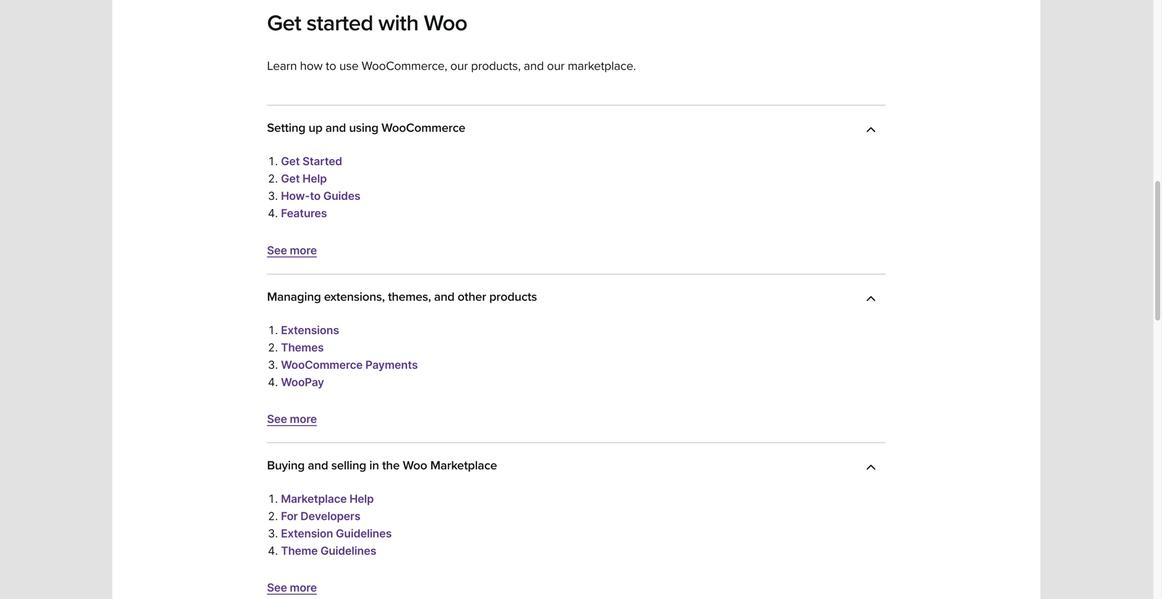 Task type: describe. For each thing, give the bounding box(es) containing it.
setting up and using woocommerce
[[267, 120, 466, 135]]

see more for setting
[[267, 243, 317, 257]]

and left other
[[434, 289, 455, 304]]

managing
[[267, 289, 321, 304]]

for developers link
[[281, 509, 361, 523]]

extensions link
[[281, 323, 339, 337]]

theme guidelines link
[[281, 544, 376, 558]]

marketplace.
[[568, 59, 636, 73]]

started
[[306, 10, 373, 37]]

features link
[[281, 207, 327, 220]]

setting
[[267, 120, 306, 135]]

and right up on the top of page
[[326, 120, 346, 135]]

up
[[309, 120, 323, 135]]

0 vertical spatial guidelines
[[336, 527, 392, 540]]

see for managing extensions, themes, and other products
[[267, 412, 287, 426]]

see more for buying
[[267, 581, 317, 595]]

woopay link
[[281, 375, 324, 389]]

see for setting up and using woocommerce
[[267, 243, 287, 257]]

more for buying
[[290, 581, 317, 595]]

1 horizontal spatial woocommerce
[[382, 120, 466, 135]]

themes link
[[281, 341, 324, 354]]

developers
[[301, 509, 361, 523]]

marketplace help link
[[281, 492, 374, 506]]

buying and selling in the woo marketplace
[[267, 458, 497, 473]]

features
[[281, 207, 327, 220]]

themes,
[[388, 289, 431, 304]]

products
[[489, 289, 537, 304]]

get started get help how-to guides features
[[281, 155, 361, 220]]

extensions,
[[324, 289, 385, 304]]

selling
[[331, 458, 366, 473]]

learn
[[267, 59, 297, 73]]

for
[[281, 509, 298, 523]]

managing extensions, themes, and other products
[[267, 289, 537, 304]]

woocommerce inside extensions themes woocommerce payments woopay
[[281, 358, 363, 372]]

0 vertical spatial to
[[326, 59, 336, 73]]

1 chevron up image from the top
[[866, 125, 876, 138]]

and right products,
[[524, 59, 544, 73]]

get for get started with woo
[[267, 10, 301, 37]]

started
[[303, 155, 342, 168]]

theme
[[281, 544, 318, 558]]

more for managing
[[290, 412, 317, 426]]

in
[[369, 458, 379, 473]]

woocommerce payments link
[[281, 358, 418, 372]]

get help link
[[281, 172, 327, 185]]

products,
[[471, 59, 521, 73]]

how-
[[281, 189, 310, 203]]



Task type: locate. For each thing, give the bounding box(es) containing it.
more down features
[[290, 243, 317, 257]]

see more
[[267, 243, 317, 257], [267, 412, 317, 426], [267, 581, 317, 595]]

more down woopay
[[290, 412, 317, 426]]

1 vertical spatial guidelines
[[320, 544, 376, 558]]

see more link down features
[[267, 243, 317, 257]]

1 see more link from the top
[[267, 243, 317, 257]]

with
[[378, 10, 419, 37]]

see more down theme
[[267, 581, 317, 595]]

1 vertical spatial chevron up image
[[866, 294, 876, 307]]

2 chevron up image from the top
[[866, 294, 876, 307]]

1 see more from the top
[[267, 243, 317, 257]]

see more down features
[[267, 243, 317, 257]]

0 vertical spatial woo
[[424, 10, 467, 37]]

0 vertical spatial get
[[267, 10, 301, 37]]

guidelines down developers
[[336, 527, 392, 540]]

help up developers
[[350, 492, 374, 506]]

guidelines
[[336, 527, 392, 540], [320, 544, 376, 558]]

to up features link
[[310, 189, 321, 203]]

and
[[524, 59, 544, 73], [326, 120, 346, 135], [434, 289, 455, 304], [308, 458, 328, 473]]

more for setting
[[290, 243, 317, 257]]

extension guidelines link
[[281, 527, 392, 540]]

1 horizontal spatial help
[[350, 492, 374, 506]]

guidelines down the extension guidelines link
[[320, 544, 376, 558]]

3 chevron up image from the top
[[866, 463, 876, 475]]

0 vertical spatial see more link
[[267, 243, 317, 257]]

0 horizontal spatial to
[[310, 189, 321, 203]]

2 vertical spatial more
[[290, 581, 317, 595]]

marketplace inside 'marketplace help for developers extension guidelines theme guidelines'
[[281, 492, 347, 506]]

see more link for managing
[[267, 412, 317, 426]]

woocommerce
[[382, 120, 466, 135], [281, 358, 363, 372]]

learn how to use woocommerce, our products, and our marketplace.
[[267, 59, 636, 73]]

get up learn
[[267, 10, 301, 37]]

chevron up image for woo
[[866, 463, 876, 475]]

see more link for setting
[[267, 243, 317, 257]]

1 vertical spatial woo
[[403, 458, 427, 473]]

0 vertical spatial chevron up image
[[866, 125, 876, 138]]

extensions themes woocommerce payments woopay
[[281, 323, 418, 389]]

see more link down woopay
[[267, 412, 317, 426]]

2 our from the left
[[547, 59, 565, 73]]

get up the how- on the top left
[[281, 172, 300, 185]]

1 vertical spatial more
[[290, 412, 317, 426]]

to left use
[[326, 59, 336, 73]]

to
[[326, 59, 336, 73], [310, 189, 321, 203]]

marketplace help for developers extension guidelines theme guidelines
[[281, 492, 392, 558]]

woo
[[424, 10, 467, 37], [403, 458, 427, 473]]

1 our from the left
[[450, 59, 468, 73]]

our
[[450, 59, 468, 73], [547, 59, 565, 73]]

use
[[339, 59, 359, 73]]

get started with woo
[[267, 10, 467, 37]]

see more link for buying
[[267, 581, 317, 595]]

how-to guides link
[[281, 189, 361, 203]]

0 vertical spatial see
[[267, 243, 287, 257]]

0 horizontal spatial help
[[303, 172, 327, 185]]

help inside the get started get help how-to guides features
[[303, 172, 327, 185]]

1 vertical spatial to
[[310, 189, 321, 203]]

see more link down theme
[[267, 581, 317, 595]]

1 horizontal spatial marketplace
[[430, 458, 497, 473]]

how
[[300, 59, 323, 73]]

woocommerce up woopay link
[[281, 358, 363, 372]]

to inside the get started get help how-to guides features
[[310, 189, 321, 203]]

1 more from the top
[[290, 243, 317, 257]]

more down theme
[[290, 581, 317, 595]]

chevron up image
[[866, 125, 876, 138], [866, 294, 876, 307], [866, 463, 876, 475]]

2 more from the top
[[290, 412, 317, 426]]

see more down woopay
[[267, 412, 317, 426]]

3 more from the top
[[290, 581, 317, 595]]

0 vertical spatial see more
[[267, 243, 317, 257]]

3 see more from the top
[[267, 581, 317, 595]]

guides
[[323, 189, 361, 203]]

get for get started get help how-to guides features
[[281, 155, 300, 168]]

1 horizontal spatial our
[[547, 59, 565, 73]]

help inside 'marketplace help for developers extension guidelines theme guidelines'
[[350, 492, 374, 506]]

get
[[267, 10, 301, 37], [281, 155, 300, 168], [281, 172, 300, 185]]

1 vertical spatial marketplace
[[281, 492, 347, 506]]

2 see more link from the top
[[267, 412, 317, 426]]

see down theme
[[267, 581, 287, 595]]

see down woopay
[[267, 412, 287, 426]]

themes
[[281, 341, 324, 354]]

1 horizontal spatial to
[[326, 59, 336, 73]]

0 vertical spatial marketplace
[[430, 458, 497, 473]]

1 vertical spatial see more
[[267, 412, 317, 426]]

2 vertical spatial chevron up image
[[866, 463, 876, 475]]

0 vertical spatial more
[[290, 243, 317, 257]]

payments
[[365, 358, 418, 372]]

0 vertical spatial woocommerce
[[382, 120, 466, 135]]

0 horizontal spatial marketplace
[[281, 492, 347, 506]]

get started link
[[281, 155, 342, 168]]

2 vertical spatial see
[[267, 581, 287, 595]]

1 vertical spatial woocommerce
[[281, 358, 363, 372]]

0 horizontal spatial our
[[450, 59, 468, 73]]

woocommerce,
[[362, 59, 447, 73]]

the
[[382, 458, 400, 473]]

1 vertical spatial help
[[350, 492, 374, 506]]

help
[[303, 172, 327, 185], [350, 492, 374, 506]]

0 horizontal spatial woocommerce
[[281, 358, 363, 372]]

chevron up image for products
[[866, 294, 876, 307]]

2 vertical spatial get
[[281, 172, 300, 185]]

see
[[267, 243, 287, 257], [267, 412, 287, 426], [267, 581, 287, 595]]

extension
[[281, 527, 333, 540]]

2 vertical spatial see more
[[267, 581, 317, 595]]

more
[[290, 243, 317, 257], [290, 412, 317, 426], [290, 581, 317, 595]]

see down features
[[267, 243, 287, 257]]

other
[[458, 289, 486, 304]]

see more for managing
[[267, 412, 317, 426]]

marketplace
[[430, 458, 497, 473], [281, 492, 347, 506]]

1 vertical spatial see
[[267, 412, 287, 426]]

using
[[349, 120, 379, 135]]

our left products,
[[450, 59, 468, 73]]

our left marketplace.
[[547, 59, 565, 73]]

get up get help link
[[281, 155, 300, 168]]

1 see from the top
[[267, 243, 287, 257]]

see for buying and selling in the woo marketplace
[[267, 581, 287, 595]]

help down get started 'link'
[[303, 172, 327, 185]]

buying
[[267, 458, 305, 473]]

see more link
[[267, 243, 317, 257], [267, 412, 317, 426], [267, 581, 317, 595]]

3 see from the top
[[267, 581, 287, 595]]

woo right the
[[403, 458, 427, 473]]

and left the selling
[[308, 458, 328, 473]]

woo up learn how to use woocommerce, our products, and our marketplace.
[[424, 10, 467, 37]]

2 see more from the top
[[267, 412, 317, 426]]

woocommerce right "using"
[[382, 120, 466, 135]]

2 vertical spatial see more link
[[267, 581, 317, 595]]

extensions
[[281, 323, 339, 337]]

3 see more link from the top
[[267, 581, 317, 595]]

woopay
[[281, 375, 324, 389]]

1 vertical spatial get
[[281, 155, 300, 168]]

0 vertical spatial help
[[303, 172, 327, 185]]

1 vertical spatial see more link
[[267, 412, 317, 426]]

2 see from the top
[[267, 412, 287, 426]]



Task type: vqa. For each thing, say whether or not it's contained in the screenshot.


